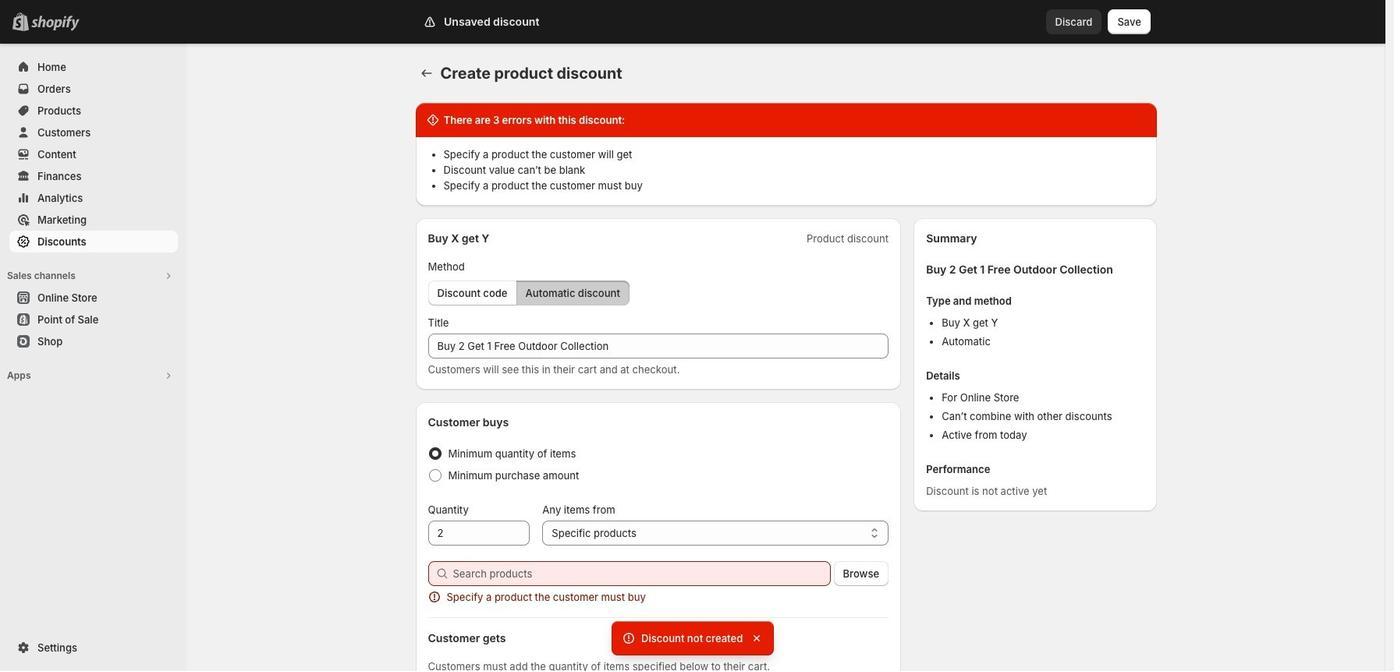 Task type: locate. For each thing, give the bounding box(es) containing it.
None text field
[[428, 521, 530, 546]]

None text field
[[428, 334, 889, 359]]

shopify image
[[31, 16, 80, 31]]



Task type: describe. For each thing, give the bounding box(es) containing it.
Search products text field
[[453, 562, 831, 587]]



Task type: vqa. For each thing, say whether or not it's contained in the screenshot.
"Shopify" 'image'
yes



